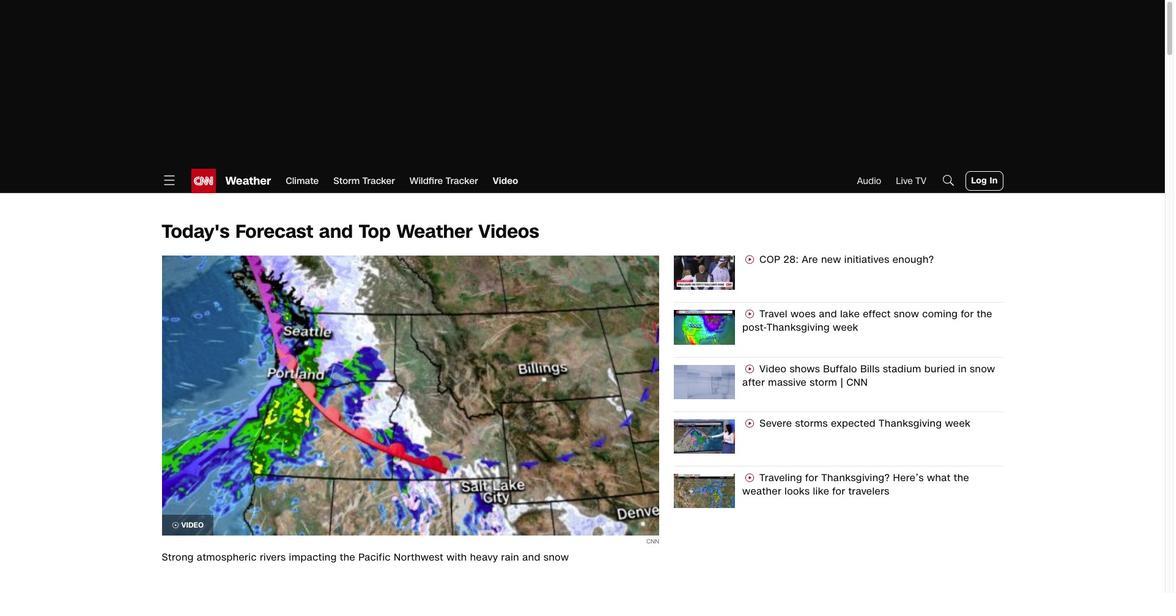 Task type: locate. For each thing, give the bounding box(es) containing it.
stadium
[[883, 362, 922, 376]]

1 horizontal spatial the
[[954, 471, 970, 485]]

2 horizontal spatial video
[[760, 362, 787, 376]]

sig video image left severe
[[743, 418, 757, 430]]

thanksgiving
[[767, 321, 830, 335], [879, 416, 942, 430]]

2 tracker from the left
[[446, 175, 478, 187]]

2 horizontal spatial snow
[[970, 362, 996, 376]]

1 horizontal spatial weather
[[397, 219, 473, 245]]

coming
[[923, 307, 958, 321]]

0 horizontal spatial week
[[833, 321, 859, 335]]

today's
[[162, 219, 230, 245]]

sig video image inside severe storms expected thanksgiving week link
[[743, 418, 757, 430]]

1 vertical spatial and
[[819, 307, 837, 321]]

cnn
[[847, 375, 868, 389], [647, 537, 659, 546]]

cop 28: are new initiatives enough?
[[760, 253, 934, 267]]

post thanksgiving weather map contd orig  _00000727.png image
[[674, 310, 735, 345]]

weather left climate
[[225, 173, 271, 189]]

and right rain
[[523, 550, 541, 564]]

0 vertical spatial cnn
[[847, 375, 868, 389]]

sig video image for cop 28: are new initiatives enough?
[[743, 254, 757, 267]]

live tv link
[[896, 175, 927, 187]]

0 vertical spatial snow
[[894, 307, 919, 321]]

audio
[[857, 175, 882, 187]]

week down in
[[945, 416, 971, 430]]

1 vertical spatial the
[[954, 471, 970, 485]]

looks
[[785, 484, 810, 499]]

top
[[359, 219, 391, 245]]

0 vertical spatial and
[[319, 219, 353, 245]]

severe
[[760, 416, 792, 430]]

the right what
[[954, 471, 970, 485]]

2 horizontal spatial and
[[819, 307, 837, 321]]

0 horizontal spatial weather
[[225, 173, 271, 189]]

here's
[[893, 471, 924, 485]]

audio link
[[857, 175, 882, 187]]

the right 'coming'
[[977, 307, 993, 321]]

1 vertical spatial video
[[760, 362, 787, 376]]

0 horizontal spatial and
[[319, 219, 353, 245]]

new
[[821, 253, 842, 267]]

shows
[[790, 362, 820, 376]]

1 vertical spatial snow
[[970, 362, 996, 376]]

2 horizontal spatial the
[[977, 307, 993, 321]]

1 vertical spatial week
[[945, 416, 971, 430]]

sig video image for severe storms expected thanksgiving week
[[743, 418, 757, 430]]

what
[[927, 471, 951, 485]]

week inside travel woes and lake effect snow coming for the post-thanksgiving week
[[833, 321, 859, 335]]

sig video image left "massive"
[[743, 364, 757, 376]]

cop
[[760, 253, 781, 267]]

wildfire tracker
[[410, 175, 478, 187]]

snow right effect
[[894, 307, 919, 321]]

rain
[[501, 550, 519, 564]]

buried
[[925, 362, 955, 376]]

3 sig video image from the top
[[743, 418, 757, 430]]

sig video image inside video shows buffalo bills stadium buried in snow after massive storm | cnn link
[[743, 364, 757, 376]]

1 vertical spatial thanksgiving
[[879, 416, 942, 430]]

initiatives
[[845, 253, 890, 267]]

2 vertical spatial video
[[181, 520, 204, 530]]

cnn inside video shows buffalo bills stadium buried in snow after massive storm | cnn
[[847, 375, 868, 389]]

sig video image for traveling for thanksgiving? here's what the weather looks like for travelers
[[743, 473, 757, 485]]

forecast
[[235, 219, 313, 245]]

2 horizontal spatial for
[[961, 307, 974, 321]]

1 horizontal spatial video
[[493, 175, 518, 187]]

wildfire
[[410, 175, 443, 187]]

weather down "wildfire"
[[397, 219, 473, 245]]

video up the strong
[[181, 520, 204, 530]]

0 horizontal spatial for
[[806, 471, 819, 485]]

week left effect
[[833, 321, 859, 335]]

0 vertical spatial the
[[977, 307, 993, 321]]

sig video image inside traveling for thanksgiving? here's what the weather looks like for travelers link
[[743, 473, 757, 485]]

week
[[833, 321, 859, 335], [945, 416, 971, 430]]

|
[[841, 375, 844, 389]]

1 sig video image from the top
[[743, 254, 757, 267]]

the left pacific
[[340, 550, 356, 564]]

2 vertical spatial the
[[340, 550, 356, 564]]

tracker right storm
[[363, 175, 395, 187]]

exp climate cop28 global warming bill weir fst 120112pseg1 cnni climate_00002001.png image
[[674, 256, 735, 290]]

snow right rain
[[544, 550, 569, 564]]

1 horizontal spatial tracker
[[446, 175, 478, 187]]

and left lake
[[819, 307, 837, 321]]

enough?
[[893, 253, 934, 267]]

1 tracker from the left
[[363, 175, 395, 187]]

0 horizontal spatial cnn
[[647, 537, 659, 546]]

atmospheric
[[197, 550, 257, 564]]

traveling
[[760, 471, 803, 485]]

1 horizontal spatial week
[[945, 416, 971, 430]]

effect
[[863, 307, 891, 321]]

video shows buffalo bills stadium buried in snow after massive storm | cnn link
[[735, 362, 1003, 404]]

snow right in
[[970, 362, 996, 376]]

2 sig video image from the top
[[743, 364, 757, 376]]

impacting
[[289, 550, 337, 564]]

severe storms expected thanksgiving week
[[760, 416, 971, 430]]

0 horizontal spatial thanksgiving
[[767, 321, 830, 335]]

2 vertical spatial snow
[[544, 550, 569, 564]]

0 vertical spatial thanksgiving
[[767, 321, 830, 335]]

video inside video shows buffalo bills stadium buried in snow after massive storm | cnn
[[760, 362, 787, 376]]

sig video image
[[743, 254, 757, 267], [743, 364, 757, 376], [743, 418, 757, 430], [743, 473, 757, 485]]

the inside traveling for thanksgiving? here's what the weather looks like for travelers
[[954, 471, 970, 485]]

1 horizontal spatial cnn
[[847, 375, 868, 389]]

for right traveling
[[806, 471, 819, 485]]

traveling for thanksgiving? here's what the weather looks like for travelers link
[[735, 471, 1003, 513]]

for right like
[[833, 484, 846, 499]]

video for video shows buffalo bills stadium buried in snow after massive storm | cnn
[[760, 362, 787, 376]]

sig video image left cop
[[743, 254, 757, 267]]

and left top
[[319, 219, 353, 245]]

and inside travel woes and lake effect snow coming for the post-thanksgiving week
[[819, 307, 837, 321]]

video up videos
[[493, 175, 518, 187]]

tracker for storm tracker
[[363, 175, 395, 187]]

the
[[977, 307, 993, 321], [954, 471, 970, 485], [340, 550, 356, 564]]

thanksgiving forecast thumb image
[[674, 474, 735, 508]]

pacific
[[359, 550, 391, 564]]

thanksgiving up here's
[[879, 416, 942, 430]]

sig video image left traveling
[[743, 473, 757, 485]]

snow
[[894, 307, 919, 321], [970, 362, 996, 376], [544, 550, 569, 564]]

sig video image
[[743, 309, 757, 321]]

open menu icon image
[[162, 173, 176, 187]]

storm
[[810, 375, 838, 389]]

0 horizontal spatial video
[[181, 520, 204, 530]]

2 vertical spatial and
[[523, 550, 541, 564]]

0 horizontal spatial tracker
[[363, 175, 395, 187]]

for right 'coming'
[[961, 307, 974, 321]]

0 vertical spatial video
[[493, 175, 518, 187]]

travel woes and lake effect snow coming for the post-thanksgiving week
[[743, 307, 993, 335]]

log in link
[[966, 171, 1003, 191]]

bills
[[861, 362, 880, 376]]

today's forecast and top weather videos
[[162, 219, 539, 245]]

28:
[[784, 253, 799, 267]]

thanksgiving up shows
[[767, 321, 830, 335]]

for
[[961, 307, 974, 321], [806, 471, 819, 485], [833, 484, 846, 499]]

wildfire tracker link
[[410, 169, 478, 193]]

video
[[493, 175, 518, 187], [760, 362, 787, 376], [181, 520, 204, 530]]

1 horizontal spatial snow
[[894, 307, 919, 321]]

and
[[319, 219, 353, 245], [819, 307, 837, 321], [523, 550, 541, 564]]

in
[[990, 175, 998, 187]]

4 sig video image from the top
[[743, 473, 757, 485]]

sig video image inside "cop 28: are new initiatives enough?" link
[[743, 254, 757, 267]]

weather
[[225, 173, 271, 189], [397, 219, 473, 245]]

are
[[802, 253, 818, 267]]

1 vertical spatial cnn
[[647, 537, 659, 546]]

sig video image for video shows buffalo bills stadium buried in snow after massive storm | cnn
[[743, 364, 757, 376]]

buffalo bill stadium snow image
[[674, 365, 735, 399]]

strong atmospheric rivers impacting the pacific northwest with heavy rain and snow
[[162, 550, 569, 564]]

tracker right "wildfire"
[[446, 175, 478, 187]]

video left shows
[[760, 362, 787, 376]]

0 vertical spatial week
[[833, 321, 859, 335]]

snow inside video shows buffalo bills stadium buried in snow after massive storm | cnn
[[970, 362, 996, 376]]

climate link
[[286, 169, 319, 193]]

tracker
[[363, 175, 395, 187], [446, 175, 478, 187]]



Task type: vqa. For each thing, say whether or not it's contained in the screenshot.
Storm Tracker link
yes



Task type: describe. For each thing, give the bounding box(es) containing it.
tv
[[916, 175, 927, 187]]

search icon image
[[941, 173, 956, 187]]

strong atmospheric rivers impacting the pacific northwest with heavy rain and snow link
[[162, 550, 659, 564]]

weather link
[[216, 169, 271, 193]]

severe storms expected thanksgiving week link
[[735, 416, 1003, 459]]

traveling for thanksgiving? here's what the weather looks like for travelers
[[743, 471, 970, 499]]

live
[[896, 175, 913, 187]]

the inside travel woes and lake effect snow coming for the post-thanksgiving week
[[977, 307, 993, 321]]

climate
[[286, 175, 319, 187]]

with
[[447, 550, 467, 564]]

travelers
[[849, 484, 890, 499]]

1 vertical spatial weather
[[397, 219, 473, 245]]

log in
[[971, 175, 998, 187]]

log
[[971, 175, 987, 187]]

like
[[813, 484, 830, 499]]

and for top
[[319, 219, 353, 245]]

live tv
[[896, 175, 927, 187]]

storm
[[334, 175, 360, 187]]

expected
[[831, 416, 876, 430]]

0 horizontal spatial snow
[[544, 550, 569, 564]]

storm tracker
[[334, 175, 395, 187]]

weather
[[743, 484, 782, 499]]

travel
[[760, 307, 788, 321]]

weather viral video image
[[162, 256, 659, 536]]

storm tracker link
[[334, 169, 395, 193]]

video for video link
[[493, 175, 518, 187]]

for inside travel woes and lake effect snow coming for the post-thanksgiving week
[[961, 307, 974, 321]]

heavy
[[470, 550, 498, 564]]

travel woes and lake effect snow coming for the post-thanksgiving week link
[[735, 307, 1003, 350]]

rivers
[[260, 550, 286, 564]]

after
[[743, 375, 765, 389]]

thanksgiving inside travel woes and lake effect snow coming for the post-thanksgiving week
[[767, 321, 830, 335]]

storms
[[795, 416, 828, 430]]

video shows buffalo bills stadium buried in snow after massive storm | cnn
[[743, 362, 996, 389]]

thanksgiving?
[[822, 471, 890, 485]]

northwest
[[394, 550, 444, 564]]

strong
[[162, 550, 194, 564]]

1 horizontal spatial for
[[833, 484, 846, 499]]

lake
[[840, 307, 860, 321]]

snow inside travel woes and lake effect snow coming for the post-thanksgiving week
[[894, 307, 919, 321]]

buffalo
[[823, 362, 858, 376]]

0 vertical spatial weather
[[225, 173, 271, 189]]

in
[[959, 362, 967, 376]]

and for lake
[[819, 307, 837, 321]]

cop 28: are new initiatives enough? link
[[735, 253, 1003, 295]]

tracker for wildfire tracker
[[446, 175, 478, 187]]

massive
[[768, 375, 807, 389]]

0 horizontal spatial the
[[340, 550, 356, 564]]

video link
[[493, 169, 518, 193]]

post-
[[743, 321, 767, 335]]

woes
[[791, 307, 816, 321]]

1 horizontal spatial and
[[523, 550, 541, 564]]

1 horizontal spatial thanksgiving
[[879, 416, 942, 430]]

videos
[[478, 219, 539, 245]]

thanksgiving weather image
[[674, 419, 735, 454]]



